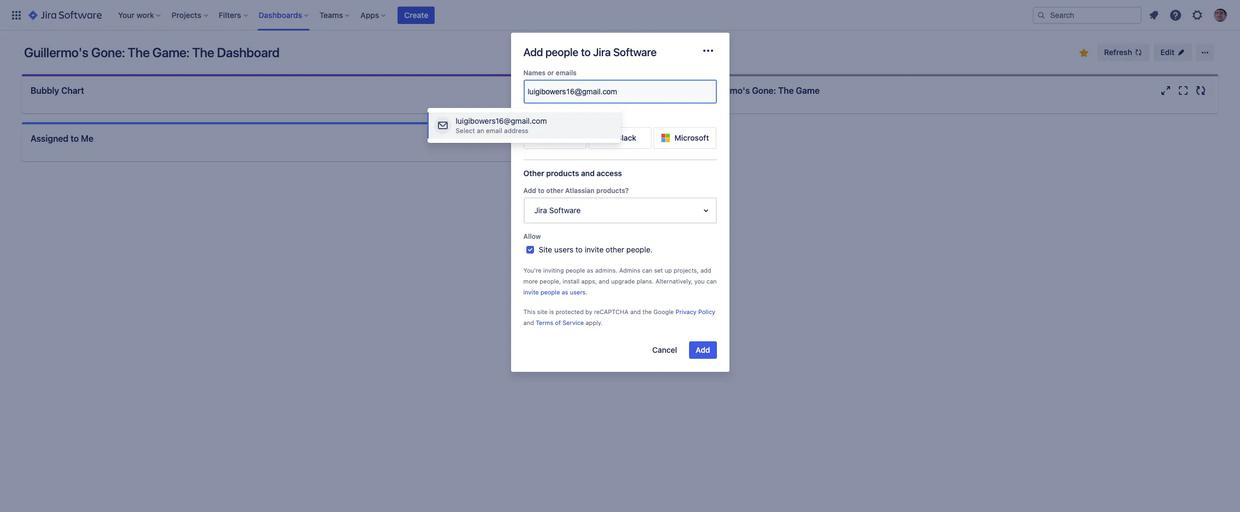 Task type: describe. For each thing, give the bounding box(es) containing it.
names
[[523, 69, 546, 77]]

edit icon image
[[1177, 48, 1185, 57]]

you
[[694, 278, 705, 285]]

luigibowers16@gmail.com select an email address
[[456, 116, 547, 135]]

game
[[796, 86, 820, 96]]

invite inside you're inviting people as admins. admins can set up projects, add more people, install apps, and upgrade plans. alternatively, you can invite people as users.
[[523, 289, 539, 296]]

refresh button
[[1098, 44, 1150, 61]]

allow site users to invite other people.
[[523, 233, 653, 254]]

open image
[[699, 204, 712, 217]]

add to other atlassian products?
[[523, 187, 629, 195]]

game:
[[152, 45, 189, 60]]

maximize bubbly chart image
[[574, 84, 587, 97]]

0 vertical spatial can
[[642, 267, 652, 274]]

1 horizontal spatial or
[[547, 69, 554, 77]]

google inside button
[[549, 133, 574, 143]]

privacy policy link
[[676, 309, 715, 316]]

you're inviting people as admins. admins can set up projects, add more people, install apps, and upgrade plans. alternatively, you can invite people as users.
[[523, 267, 717, 296]]

of
[[555, 319, 561, 327]]

0 horizontal spatial jira
[[534, 206, 547, 215]]

1 vertical spatial people
[[566, 267, 585, 274]]

up
[[665, 267, 672, 274]]

cancel button
[[646, 342, 684, 359]]

policy
[[698, 309, 715, 316]]

admins.
[[595, 267, 618, 274]]

star guillermo's gone: the game: the dashboard image
[[1077, 46, 1091, 60]]

inviting
[[543, 267, 564, 274]]

create button
[[398, 6, 435, 24]]

apply.
[[586, 319, 603, 327]]

primary element
[[7, 0, 1033, 30]]

microsoft button
[[654, 127, 717, 149]]

the for resolution
[[778, 86, 794, 96]]

create banner
[[0, 0, 1240, 31]]

terms
[[536, 319, 553, 327]]

privacy
[[676, 309, 697, 316]]

people,
[[540, 278, 561, 285]]

maximize resolution time: guillermo's gone: the game image
[[1177, 84, 1190, 97]]

guillermo's gone: the game: the dashboard
[[24, 45, 280, 60]]

search image
[[1037, 11, 1046, 19]]

resolution
[[633, 86, 676, 96]]

email
[[486, 126, 502, 135]]

admins
[[619, 267, 640, 274]]

0 horizontal spatial the
[[128, 45, 150, 60]]

to down the other
[[538, 187, 545, 195]]

Names or emails text field
[[528, 87, 618, 96]]

1 vertical spatial as
[[562, 289, 568, 296]]

1 vertical spatial can
[[706, 278, 717, 285]]

1 horizontal spatial jira
[[593, 46, 611, 58]]

an
[[477, 126, 484, 135]]

google button
[[523, 127, 586, 149]]

2 vertical spatial people
[[541, 289, 560, 296]]

microsoft
[[675, 133, 709, 143]]

products
[[546, 169, 579, 178]]

other products and access
[[523, 169, 622, 178]]

to inside allow site users to invite other people.
[[576, 245, 583, 254]]

0 vertical spatial software
[[613, 46, 657, 58]]

the
[[643, 309, 652, 316]]

to left me
[[71, 134, 79, 144]]

invite inside allow site users to invite other people.
[[585, 245, 604, 254]]

the for guillermo's
[[192, 45, 214, 60]]

time:
[[678, 86, 701, 96]]

plans.
[[637, 278, 654, 285]]

this
[[523, 309, 536, 316]]

or add from
[[523, 114, 561, 122]]

select an email address image
[[436, 119, 449, 132]]

google inside this site is protected by recaptcha and the google privacy policy and terms of service apply.
[[654, 309, 674, 316]]

create
[[404, 10, 428, 19]]

users.
[[570, 289, 587, 296]]

add inside you're inviting people as admins. admins can set up projects, add more people, install apps, and upgrade plans. alternatively, you can invite people as users.
[[701, 267, 711, 274]]

more
[[523, 278, 538, 285]]

users
[[554, 245, 574, 254]]

bubbly
[[31, 86, 59, 96]]

site
[[537, 309, 548, 316]]

slack
[[617, 133, 636, 143]]

service
[[563, 319, 584, 327]]

you're
[[523, 267, 542, 274]]



Task type: vqa. For each thing, say whether or not it's contained in the screenshot.
"microsoft" button
yes



Task type: locate. For each thing, give the bounding box(es) containing it.
bubbly chart
[[31, 86, 84, 96]]

and down this
[[523, 319, 534, 327]]

or
[[547, 69, 554, 77], [523, 114, 530, 122]]

guillermo's right time:
[[703, 86, 750, 96]]

set
[[654, 267, 663, 274]]

0 horizontal spatial invite
[[523, 289, 539, 296]]

to right users
[[576, 245, 583, 254]]

as down install at the bottom of the page
[[562, 289, 568, 296]]

invite people as users. link
[[523, 289, 587, 296]]

slack button
[[589, 127, 652, 149]]

1 horizontal spatial other
[[606, 245, 624, 254]]

0 vertical spatial add
[[523, 46, 543, 58]]

guillermo's
[[24, 45, 88, 60], [703, 86, 750, 96]]

chart
[[61, 86, 84, 96]]

protected
[[556, 309, 584, 316]]

invite
[[585, 245, 604, 254], [523, 289, 539, 296]]

1 vertical spatial or
[[523, 114, 530, 122]]

invite up admins.
[[585, 245, 604, 254]]

refresh bubbly chart image
[[592, 84, 605, 97]]

add
[[523, 46, 543, 58], [523, 187, 536, 195], [696, 346, 710, 355]]

refresh resolution time: guillermo's gone: the game image
[[1194, 84, 1207, 97]]

0 vertical spatial gone:
[[91, 45, 125, 60]]

add up names
[[523, 46, 543, 58]]

or up "address"
[[523, 114, 530, 122]]

1 horizontal spatial the
[[192, 45, 214, 60]]

refresh image
[[1134, 48, 1143, 57]]

0 horizontal spatial google
[[549, 133, 574, 143]]

access
[[597, 169, 622, 178]]

0 vertical spatial google
[[549, 133, 574, 143]]

other inside allow site users to invite other people.
[[606, 245, 624, 254]]

is
[[549, 309, 554, 316]]

1 vertical spatial gone:
[[752, 86, 776, 96]]

1 vertical spatial invite
[[523, 289, 539, 296]]

from
[[546, 114, 561, 122]]

and down admins.
[[599, 278, 609, 285]]

0 horizontal spatial guillermo's
[[24, 45, 88, 60]]

1 horizontal spatial gone:
[[752, 86, 776, 96]]

can right you
[[706, 278, 717, 285]]

alternatively,
[[655, 278, 693, 285]]

add left the from
[[532, 114, 544, 122]]

1 horizontal spatial software
[[613, 46, 657, 58]]

the left game at right
[[778, 86, 794, 96]]

refresh assigned to me image
[[592, 132, 605, 145]]

more image
[[701, 44, 715, 57]]

add people to jira software
[[523, 46, 657, 58]]

0 vertical spatial as
[[587, 267, 593, 274]]

0 horizontal spatial can
[[642, 267, 652, 274]]

by
[[585, 309, 592, 316]]

1 vertical spatial add
[[701, 267, 711, 274]]

0 vertical spatial add
[[532, 114, 544, 122]]

and inside you're inviting people as admins. admins can set up projects, add more people, install apps, and upgrade plans. alternatively, you can invite people as users.
[[599, 278, 609, 285]]

1 vertical spatial jira
[[534, 206, 547, 215]]

other
[[523, 169, 544, 178]]

add up you
[[701, 267, 711, 274]]

1 vertical spatial add
[[523, 187, 536, 195]]

guillermo's up bubbly chart
[[24, 45, 88, 60]]

can up plans.
[[642, 267, 652, 274]]

allow
[[523, 233, 541, 241]]

0 vertical spatial people
[[545, 46, 578, 58]]

emails
[[556, 69, 577, 77]]

edit
[[1161, 48, 1175, 57]]

people down "people," on the left bottom
[[541, 289, 560, 296]]

0 vertical spatial other
[[546, 187, 563, 195]]

1 horizontal spatial guillermo's
[[703, 86, 750, 96]]

as
[[587, 267, 593, 274], [562, 289, 568, 296]]

0 vertical spatial guillermo's
[[24, 45, 88, 60]]

1 vertical spatial software
[[549, 206, 581, 215]]

as up apps,
[[587, 267, 593, 274]]

the
[[128, 45, 150, 60], [192, 45, 214, 60], [778, 86, 794, 96]]

jira up "refresh bubbly chart" icon
[[593, 46, 611, 58]]

can
[[642, 267, 652, 274], [706, 278, 717, 285]]

resolution time: guillermo's gone: the game
[[633, 86, 820, 96]]

1 vertical spatial other
[[606, 245, 624, 254]]

jira software
[[534, 206, 581, 215]]

apps,
[[581, 278, 597, 285]]

google down the from
[[549, 133, 574, 143]]

0 vertical spatial jira
[[593, 46, 611, 58]]

0 horizontal spatial other
[[546, 187, 563, 195]]

0 vertical spatial or
[[547, 69, 554, 77]]

add right cancel
[[696, 346, 710, 355]]

assigned to me
[[31, 134, 93, 144]]

add for add to other atlassian products?
[[523, 187, 536, 195]]

assigned
[[31, 134, 68, 144]]

people.
[[626, 245, 653, 254]]

0 horizontal spatial software
[[549, 206, 581, 215]]

add for add people to jira software
[[523, 46, 543, 58]]

jira up the allow
[[534, 206, 547, 215]]

invite down more
[[523, 289, 539, 296]]

site
[[539, 245, 552, 254]]

products?
[[596, 187, 629, 195]]

to
[[581, 46, 591, 58], [71, 134, 79, 144], [538, 187, 545, 195], [576, 245, 583, 254]]

select
[[456, 126, 475, 135]]

2 vertical spatial add
[[696, 346, 710, 355]]

1 horizontal spatial invite
[[585, 245, 604, 254]]

cancel
[[652, 346, 677, 355]]

1 horizontal spatial as
[[587, 267, 593, 274]]

upgrade
[[611, 278, 635, 285]]

software down create banner
[[613, 46, 657, 58]]

add button
[[689, 342, 717, 359]]

0 horizontal spatial gone:
[[91, 45, 125, 60]]

1 horizontal spatial google
[[654, 309, 674, 316]]

other up admins.
[[606, 245, 624, 254]]

edit link
[[1154, 44, 1192, 61]]

install
[[563, 278, 580, 285]]

1 vertical spatial google
[[654, 309, 674, 316]]

0 horizontal spatial add
[[532, 114, 544, 122]]

people
[[545, 46, 578, 58], [566, 267, 585, 274], [541, 289, 560, 296]]

add down the other
[[523, 187, 536, 195]]

0 horizontal spatial or
[[523, 114, 530, 122]]

add inside button
[[696, 346, 710, 355]]

software
[[613, 46, 657, 58], [549, 206, 581, 215]]

0 horizontal spatial as
[[562, 289, 568, 296]]

and up atlassian
[[581, 169, 595, 178]]

add
[[532, 114, 544, 122], [701, 267, 711, 274]]

terms of service link
[[536, 319, 584, 327]]

software down add to other atlassian products?
[[549, 206, 581, 215]]

this site is protected by recaptcha and the google privacy policy and terms of service apply.
[[523, 309, 715, 327]]

the right game:
[[192, 45, 214, 60]]

google right 'the'
[[654, 309, 674, 316]]

refresh
[[1104, 48, 1132, 57]]

recaptcha
[[594, 309, 628, 316]]

people up "emails"
[[545, 46, 578, 58]]

maximize assigned to me image
[[574, 132, 587, 145]]

address
[[504, 126, 528, 135]]

me
[[81, 134, 93, 144]]

and left 'the'
[[630, 309, 641, 316]]

luigibowers16@gmail.com
[[456, 116, 547, 126]]

people up install at the bottom of the page
[[566, 267, 585, 274]]

names or emails
[[523, 69, 577, 77]]

1 vertical spatial guillermo's
[[703, 86, 750, 96]]

projects,
[[674, 267, 699, 274]]

0 vertical spatial invite
[[585, 245, 604, 254]]

other down products
[[546, 187, 563, 195]]

dashboard
[[217, 45, 280, 60]]

1 horizontal spatial add
[[701, 267, 711, 274]]

jira software image
[[28, 8, 102, 22], [28, 8, 102, 22]]

or left "emails"
[[547, 69, 554, 77]]

2 horizontal spatial the
[[778, 86, 794, 96]]

google
[[549, 133, 574, 143], [654, 309, 674, 316]]

other
[[546, 187, 563, 195], [606, 245, 624, 254]]

1 horizontal spatial can
[[706, 278, 717, 285]]

atlassian
[[565, 187, 595, 195]]

jira
[[593, 46, 611, 58], [534, 206, 547, 215]]

to up maximize bubbly chart image
[[581, 46, 591, 58]]

the left game:
[[128, 45, 150, 60]]

and
[[581, 169, 595, 178], [599, 278, 609, 285], [630, 309, 641, 316], [523, 319, 534, 327]]

Search field
[[1033, 6, 1142, 24]]



